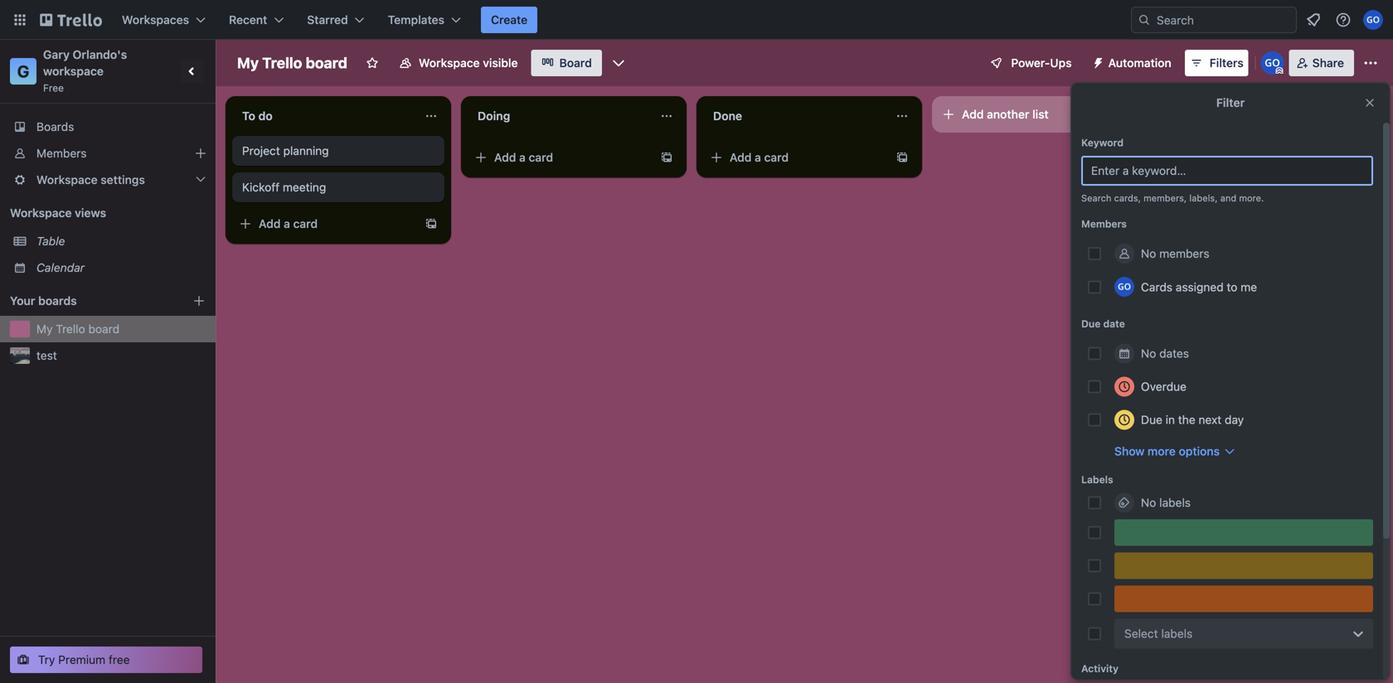 Task type: locate. For each thing, give the bounding box(es) containing it.
your
[[10, 294, 35, 308]]

due for due date
[[1081, 318, 1101, 330]]

1 horizontal spatial my
[[237, 54, 259, 72]]

1 horizontal spatial a
[[519, 150, 526, 164]]

a down doing text box
[[519, 150, 526, 164]]

add another list
[[962, 107, 1049, 121]]

members inside 'link'
[[36, 146, 87, 160]]

create from template… image
[[896, 151, 909, 164], [425, 217, 438, 231]]

0 horizontal spatial my trello board
[[36, 322, 119, 336]]

1 horizontal spatial due
[[1141, 413, 1162, 427]]

star or unstar board image
[[366, 56, 379, 70]]

ups
[[1050, 56, 1072, 70]]

your boards
[[10, 294, 77, 308]]

no up cards
[[1141, 247, 1156, 260]]

trello down boards
[[56, 322, 85, 336]]

no
[[1141, 247, 1156, 260], [1141, 347, 1156, 360], [1141, 496, 1156, 510]]

add a card button
[[468, 144, 653, 171], [703, 144, 889, 171], [232, 211, 418, 237]]

2 vertical spatial workspace
[[10, 206, 72, 220]]

your boards with 2 items element
[[10, 291, 167, 311]]

g link
[[10, 58, 36, 85]]

workspace inside button
[[419, 56, 480, 70]]

workspace for workspace views
[[10, 206, 72, 220]]

due for due in the next day
[[1141, 413, 1162, 427]]

labels,
[[1189, 193, 1218, 204]]

no left dates at the bottom right of page
[[1141, 347, 1156, 360]]

show more options button
[[1114, 443, 1236, 460]]

1 vertical spatial due
[[1141, 413, 1162, 427]]

this member is an admin of this board. image
[[1276, 67, 1283, 75]]

card down meeting
[[293, 217, 318, 231]]

add a card button down doing text box
[[468, 144, 653, 171]]

1 vertical spatial no
[[1141, 347, 1156, 360]]

2 horizontal spatial card
[[764, 150, 789, 164]]

add left another
[[962, 107, 984, 121]]

a down done text field
[[755, 150, 761, 164]]

members down boards
[[36, 146, 87, 160]]

color: green, title: none element
[[1114, 519, 1373, 546]]

1 vertical spatial board
[[88, 322, 119, 336]]

boards
[[38, 294, 77, 308]]

no labels
[[1141, 496, 1191, 510]]

add a card
[[494, 150, 553, 164], [730, 150, 789, 164], [259, 217, 318, 231]]

power-
[[1011, 56, 1050, 70]]

workspace
[[419, 56, 480, 70], [36, 173, 98, 187], [10, 206, 72, 220]]

labels down show more options "button"
[[1159, 496, 1191, 510]]

1 vertical spatial create from template… image
[[425, 217, 438, 231]]

gary orlando (garyorlando) image right the open information menu icon
[[1363, 10, 1383, 30]]

members down search in the right of the page
[[1081, 218, 1127, 230]]

my up test at the left bottom of the page
[[36, 322, 53, 336]]

workspace up 'table'
[[10, 206, 72, 220]]

due left the in
[[1141, 413, 1162, 427]]

0 horizontal spatial gary orlando (garyorlando) image
[[1261, 51, 1284, 75]]

add a card down kickoff meeting
[[259, 217, 318, 231]]

card down done text field
[[764, 150, 789, 164]]

workspace inside dropdown button
[[36, 173, 98, 187]]

trello
[[262, 54, 302, 72], [56, 322, 85, 336]]

workspace visible
[[419, 56, 518, 70]]

try premium free
[[38, 653, 130, 667]]

done
[[713, 109, 742, 123]]

1 vertical spatial workspace
[[36, 173, 98, 187]]

add a card button for doing
[[468, 144, 653, 171]]

color: orange, title: none element
[[1114, 586, 1373, 612]]

show menu image
[[1362, 55, 1379, 71]]

board down starred
[[306, 54, 347, 72]]

1 horizontal spatial my trello board
[[237, 54, 347, 72]]

0 horizontal spatial a
[[284, 217, 290, 231]]

1 horizontal spatial card
[[529, 150, 553, 164]]

filters button
[[1185, 50, 1249, 76]]

more.
[[1239, 193, 1264, 204]]

filter
[[1216, 96, 1245, 109]]

share button
[[1289, 50, 1354, 76]]

0 vertical spatial labels
[[1159, 496, 1191, 510]]

customize views image
[[610, 55, 627, 71]]

no down more
[[1141, 496, 1156, 510]]

members
[[36, 146, 87, 160], [1081, 218, 1127, 230]]

gary orlando (garyorlando) image
[[1363, 10, 1383, 30], [1261, 51, 1284, 75]]

create from template… image for the add a card button related to done
[[896, 151, 909, 164]]

board up test link
[[88, 322, 119, 336]]

select labels
[[1124, 627, 1193, 641]]

trello inside "board name" text box
[[262, 54, 302, 72]]

calendar link
[[36, 260, 206, 276]]

project planning link
[[242, 143, 434, 159]]

0 horizontal spatial create from template… image
[[425, 217, 438, 231]]

trello down recent "dropdown button"
[[262, 54, 302, 72]]

assigned
[[1176, 280, 1224, 294]]

create from template… image
[[660, 151, 673, 164]]

due left date
[[1081, 318, 1101, 330]]

0 vertical spatial my trello board
[[237, 54, 347, 72]]

me
[[1241, 280, 1257, 294]]

a
[[519, 150, 526, 164], [755, 150, 761, 164], [284, 217, 290, 231]]

gary orlando (garyorlando) image right filters
[[1261, 51, 1284, 75]]

workspace up workspace views
[[36, 173, 98, 187]]

automation button
[[1085, 50, 1181, 76]]

a down kickoff meeting
[[284, 217, 290, 231]]

no members
[[1141, 247, 1209, 260]]

add a card down doing
[[494, 150, 553, 164]]

my trello board down your boards with 2 items element
[[36, 322, 119, 336]]

my trello board down starred
[[237, 54, 347, 72]]

my trello board inside "board name" text box
[[237, 54, 347, 72]]

add a card down "done"
[[730, 150, 789, 164]]

no for no members
[[1141, 247, 1156, 260]]

workspace settings
[[36, 173, 145, 187]]

labels for select labels
[[1161, 627, 1193, 641]]

0 horizontal spatial add a card
[[259, 217, 318, 231]]

1 horizontal spatial trello
[[262, 54, 302, 72]]

1 horizontal spatial gary orlando (garyorlando) image
[[1363, 10, 1383, 30]]

labels right select
[[1161, 627, 1193, 641]]

starred button
[[297, 7, 375, 33]]

activity
[[1081, 663, 1119, 675]]

my
[[237, 54, 259, 72], [36, 322, 53, 336]]

sm image
[[1085, 50, 1108, 73]]

a for doing
[[519, 150, 526, 164]]

card down doing text box
[[529, 150, 553, 164]]

1 vertical spatial gary orlando (garyorlando) image
[[1261, 51, 1284, 75]]

back to home image
[[40, 7, 102, 33]]

0 horizontal spatial card
[[293, 217, 318, 231]]

workspaces
[[122, 13, 189, 27]]

to do
[[242, 109, 273, 123]]

open information menu image
[[1335, 12, 1352, 28]]

add
[[962, 107, 984, 121], [494, 150, 516, 164], [730, 150, 752, 164], [259, 217, 281, 231]]

calendar
[[36, 261, 85, 274]]

board
[[306, 54, 347, 72], [88, 322, 119, 336]]

1 vertical spatial trello
[[56, 322, 85, 336]]

share
[[1312, 56, 1344, 70]]

day
[[1225, 413, 1244, 427]]

labels for no labels
[[1159, 496, 1191, 510]]

0 horizontal spatial due
[[1081, 318, 1101, 330]]

2 no from the top
[[1141, 347, 1156, 360]]

Search field
[[1151, 7, 1296, 32]]

test link
[[36, 347, 206, 364]]

0 horizontal spatial my
[[36, 322, 53, 336]]

0 vertical spatial gary orlando (garyorlando) image
[[1363, 10, 1383, 30]]

list
[[1032, 107, 1049, 121]]

workspace navigation collapse icon image
[[181, 60, 204, 83]]

create from template… image for leftmost the add a card button
[[425, 217, 438, 231]]

0 vertical spatial members
[[36, 146, 87, 160]]

workspace for workspace visible
[[419, 56, 480, 70]]

0 horizontal spatial trello
[[56, 322, 85, 336]]

0 vertical spatial due
[[1081, 318, 1101, 330]]

1 horizontal spatial add a card button
[[468, 144, 653, 171]]

1 horizontal spatial add a card
[[494, 150, 553, 164]]

filters
[[1210, 56, 1244, 70]]

1 vertical spatial labels
[[1161, 627, 1193, 641]]

0 vertical spatial no
[[1141, 247, 1156, 260]]

2 horizontal spatial a
[[755, 150, 761, 164]]

due
[[1081, 318, 1101, 330], [1141, 413, 1162, 427]]

0 vertical spatial board
[[306, 54, 347, 72]]

members,
[[1144, 193, 1187, 204]]

cards
[[1141, 280, 1173, 294]]

project
[[242, 144, 280, 158]]

0 horizontal spatial members
[[36, 146, 87, 160]]

power-ups button
[[978, 50, 1082, 76]]

cards,
[[1114, 193, 1141, 204]]

Done text field
[[703, 103, 886, 129]]

a for done
[[755, 150, 761, 164]]

templates button
[[378, 7, 471, 33]]

add another list button
[[932, 96, 1158, 133]]

table
[[36, 234, 65, 248]]

date
[[1103, 318, 1125, 330]]

create
[[491, 13, 528, 27]]

test
[[36, 349, 57, 362]]

add a card button down kickoff meeting link
[[232, 211, 418, 237]]

1 horizontal spatial members
[[1081, 218, 1127, 230]]

workspace down templates dropdown button at top left
[[419, 56, 480, 70]]

meeting
[[283, 180, 326, 194]]

1 horizontal spatial board
[[306, 54, 347, 72]]

0 vertical spatial trello
[[262, 54, 302, 72]]

0 vertical spatial workspace
[[419, 56, 480, 70]]

2 horizontal spatial add a card button
[[703, 144, 889, 171]]

1 no from the top
[[1141, 247, 1156, 260]]

3 no from the top
[[1141, 496, 1156, 510]]

workspace views
[[10, 206, 106, 220]]

no for no dates
[[1141, 347, 1156, 360]]

1 horizontal spatial create from template… image
[[896, 151, 909, 164]]

0 vertical spatial create from template… image
[[896, 151, 909, 164]]

doing
[[478, 109, 510, 123]]

my trello board
[[237, 54, 347, 72], [36, 322, 119, 336]]

my down recent
[[237, 54, 259, 72]]

due date
[[1081, 318, 1125, 330]]

2 horizontal spatial add a card
[[730, 150, 789, 164]]

0 vertical spatial my
[[237, 54, 259, 72]]

add a card button down done text field
[[703, 144, 889, 171]]

dates
[[1159, 347, 1189, 360]]

2 vertical spatial no
[[1141, 496, 1156, 510]]

kickoff meeting link
[[242, 179, 434, 196]]

Doing text field
[[468, 103, 650, 129]]



Task type: describe. For each thing, give the bounding box(es) containing it.
To do text field
[[232, 103, 415, 129]]

my trello board link
[[36, 321, 206, 337]]

the
[[1178, 413, 1195, 427]]

due in the next day
[[1141, 413, 1244, 427]]

premium
[[58, 653, 105, 667]]

options
[[1179, 444, 1220, 458]]

try premium free button
[[10, 647, 202, 673]]

show more options
[[1114, 444, 1220, 458]]

next
[[1199, 413, 1222, 427]]

gary orlando's workspace free
[[43, 48, 130, 94]]

Board name text field
[[229, 50, 356, 76]]

boards link
[[0, 114, 216, 140]]

settings
[[101, 173, 145, 187]]

planning
[[283, 144, 329, 158]]

gary
[[43, 48, 70, 61]]

board link
[[531, 50, 602, 76]]

primary element
[[0, 0, 1393, 40]]

add a card for doing
[[494, 150, 553, 164]]

0 notifications image
[[1303, 10, 1323, 30]]

templates
[[388, 13, 444, 27]]

members
[[1159, 247, 1209, 260]]

workspaces button
[[112, 7, 216, 33]]

search image
[[1138, 13, 1151, 27]]

add down kickoff
[[259, 217, 281, 231]]

board inside text box
[[306, 54, 347, 72]]

table link
[[36, 233, 206, 250]]

overdue
[[1141, 380, 1187, 393]]

close popover image
[[1363, 96, 1376, 109]]

add a card for done
[[730, 150, 789, 164]]

card for done
[[764, 150, 789, 164]]

add down "done"
[[730, 150, 752, 164]]

0 horizontal spatial board
[[88, 322, 119, 336]]

project planning
[[242, 144, 329, 158]]

select
[[1124, 627, 1158, 641]]

cards assigned to me
[[1141, 280, 1257, 294]]

to
[[242, 109, 255, 123]]

show
[[1114, 444, 1145, 458]]

to
[[1227, 280, 1237, 294]]

boards
[[36, 120, 74, 134]]

more
[[1148, 444, 1176, 458]]

color: yellow, title: none element
[[1114, 553, 1373, 579]]

recent button
[[219, 7, 294, 33]]

visible
[[483, 56, 518, 70]]

my inside "board name" text box
[[237, 54, 259, 72]]

card for doing
[[529, 150, 553, 164]]

1 vertical spatial my
[[36, 322, 53, 336]]

automation
[[1108, 56, 1171, 70]]

workspace settings button
[[0, 167, 216, 193]]

workspace visible button
[[389, 50, 528, 76]]

try
[[38, 653, 55, 667]]

orlando's
[[73, 48, 127, 61]]

search
[[1081, 193, 1111, 204]]

kickoff meeting
[[242, 180, 326, 194]]

g
[[17, 61, 29, 81]]

power-ups
[[1011, 56, 1072, 70]]

kickoff
[[242, 180, 280, 194]]

board
[[559, 56, 592, 70]]

1 vertical spatial members
[[1081, 218, 1127, 230]]

members link
[[0, 140, 216, 167]]

1 vertical spatial my trello board
[[36, 322, 119, 336]]

add inside add another list button
[[962, 107, 984, 121]]

add a card button for done
[[703, 144, 889, 171]]

Enter a keyword… text field
[[1081, 156, 1373, 186]]

add down doing
[[494, 150, 516, 164]]

add board image
[[192, 294, 206, 308]]

gary orlando's workspace link
[[43, 48, 130, 78]]

free
[[109, 653, 130, 667]]

views
[[75, 206, 106, 220]]

gary orlando (garyorlando) image
[[1114, 277, 1134, 297]]

another
[[987, 107, 1029, 121]]

0 horizontal spatial add a card button
[[232, 211, 418, 237]]

workspace for workspace settings
[[36, 173, 98, 187]]

search cards, members, labels, and more.
[[1081, 193, 1264, 204]]

no dates
[[1141, 347, 1189, 360]]

no for no labels
[[1141, 496, 1156, 510]]

keyword
[[1081, 137, 1124, 148]]

create button
[[481, 7, 537, 33]]

recent
[[229, 13, 267, 27]]

free
[[43, 82, 64, 94]]

labels
[[1081, 474, 1113, 485]]

and
[[1220, 193, 1236, 204]]

gary orlando (garyorlando) image inside primary element
[[1363, 10, 1383, 30]]

workspace
[[43, 64, 104, 78]]

starred
[[307, 13, 348, 27]]

do
[[258, 109, 273, 123]]



Task type: vqa. For each thing, say whether or not it's contained in the screenshot.
Primary element at the top
yes



